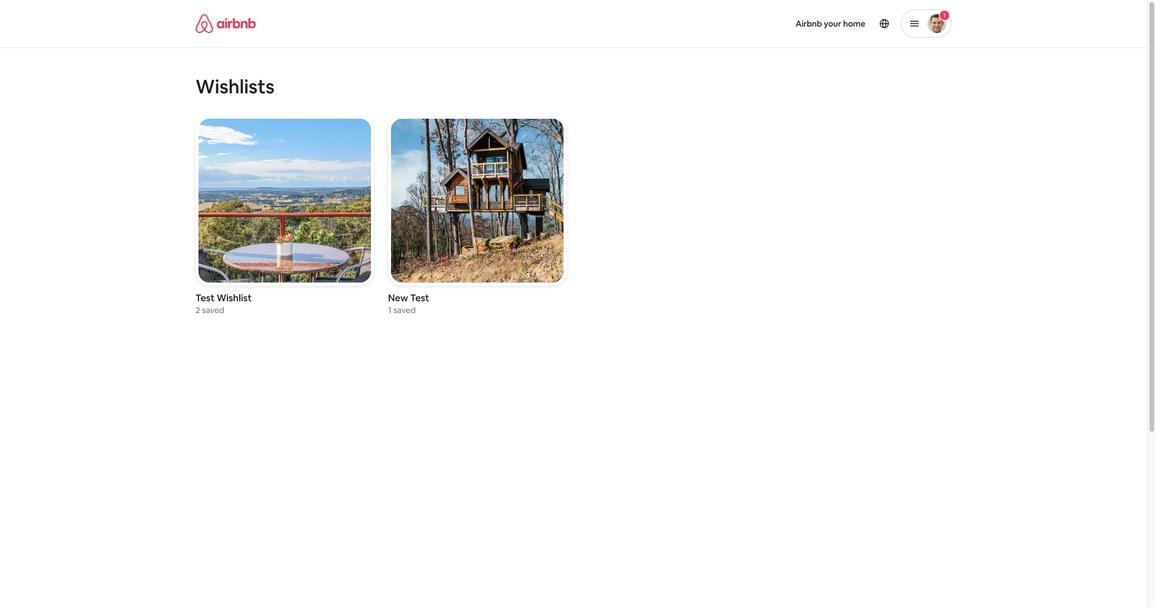 Task type: locate. For each thing, give the bounding box(es) containing it.
1 horizontal spatial saved
[[394, 305, 416, 315]]

saved
[[202, 305, 224, 315], [394, 305, 416, 315]]

1 inside new test 1 saved
[[388, 305, 392, 315]]

1 test from the left
[[196, 292, 215, 304]]

0 horizontal spatial saved
[[202, 305, 224, 315]]

2 test from the left
[[410, 292, 430, 304]]

airbnb
[[796, 18, 823, 29]]

test
[[196, 292, 215, 304], [410, 292, 430, 304]]

your
[[824, 18, 842, 29]]

0 horizontal spatial test
[[196, 292, 215, 304]]

home
[[844, 18, 866, 29]]

1 inside dropdown button
[[944, 12, 947, 19]]

wishlists
[[196, 74, 275, 99]]

saved inside new test 1 saved
[[394, 305, 416, 315]]

wishlist
[[217, 292, 252, 304]]

test right new
[[410, 292, 430, 304]]

saved right 2
[[202, 305, 224, 315]]

saved inside test wishlist 2 saved
[[202, 305, 224, 315]]

1 horizontal spatial 1
[[944, 12, 947, 19]]

test up 2
[[196, 292, 215, 304]]

test inside test wishlist 2 saved
[[196, 292, 215, 304]]

1 saved from the left
[[202, 305, 224, 315]]

new
[[388, 292, 408, 304]]

1 vertical spatial 1
[[388, 305, 392, 315]]

new test 1 saved
[[388, 292, 430, 315]]

1 horizontal spatial test
[[410, 292, 430, 304]]

1
[[944, 12, 947, 19], [388, 305, 392, 315]]

0 vertical spatial 1
[[944, 12, 947, 19]]

2 saved from the left
[[394, 305, 416, 315]]

saved down new
[[394, 305, 416, 315]]

0 horizontal spatial 1
[[388, 305, 392, 315]]



Task type: describe. For each thing, give the bounding box(es) containing it.
profile element
[[588, 0, 952, 47]]

1 button
[[901, 9, 952, 38]]

2
[[196, 305, 200, 315]]

test inside new test 1 saved
[[410, 292, 430, 304]]

airbnb your home link
[[789, 11, 873, 36]]

saved for new
[[394, 305, 416, 315]]

test wishlist 2 saved
[[196, 292, 252, 315]]

airbnb your home
[[796, 18, 866, 29]]

saved for test
[[202, 305, 224, 315]]



Task type: vqa. For each thing, say whether or not it's contained in the screenshot.
1 dropdown button
yes



